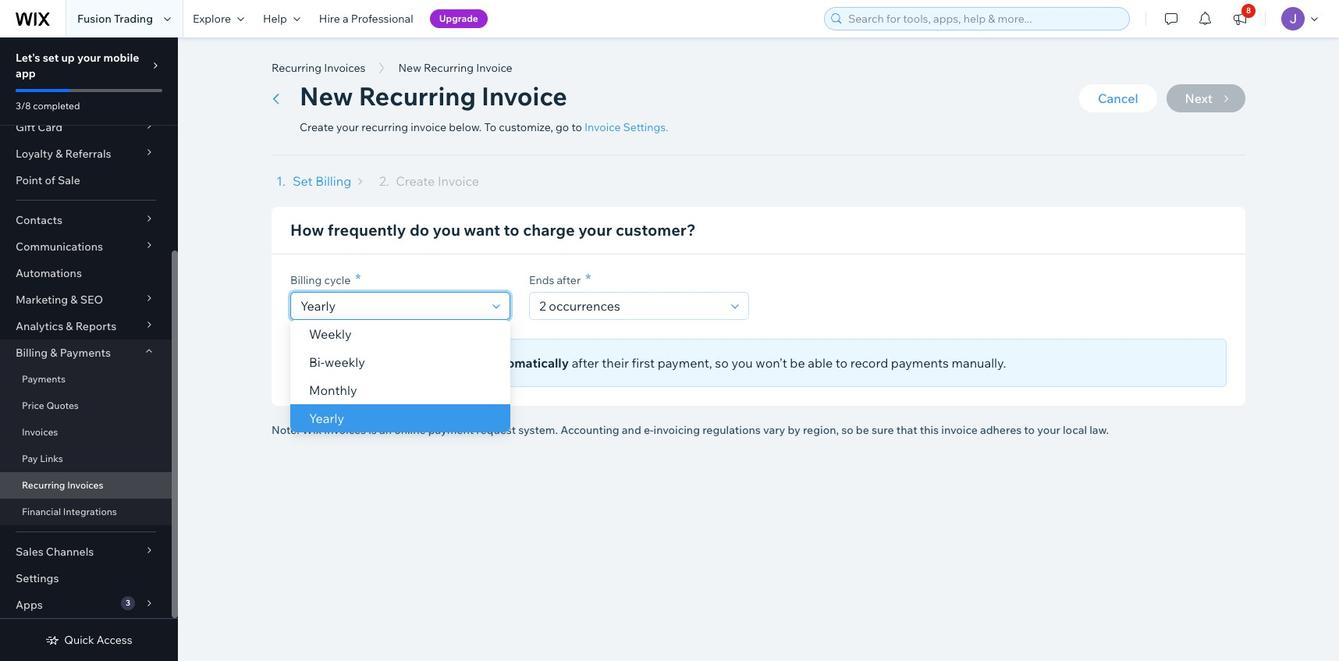 Task type: locate. For each thing, give the bounding box(es) containing it.
1 horizontal spatial new
[[398, 61, 421, 75]]

new recurring invoice
[[398, 61, 513, 75], [300, 80, 567, 112]]

your left recurring
[[336, 120, 359, 134]]

billing right set
[[315, 173, 351, 189]]

below.
[[449, 120, 482, 134]]

0 vertical spatial you
[[433, 220, 460, 240]]

seo
[[80, 293, 103, 307]]

recurring inside recurring invoices button
[[272, 61, 322, 75]]

recurring down help button
[[272, 61, 322, 75]]

billing for payments
[[16, 346, 48, 360]]

billing down analytics
[[16, 346, 48, 360]]

invoice right this
[[941, 423, 978, 437]]

1 vertical spatial payments
[[22, 373, 66, 385]]

0 vertical spatial create
[[300, 120, 334, 134]]

1 vertical spatial billing
[[290, 273, 322, 287]]

recurring invoices up the financial integrations
[[22, 479, 103, 491]]

payments up 'price quotes'
[[22, 373, 66, 385]]

accounting
[[561, 423, 619, 437]]

invoices
[[324, 61, 366, 75], [324, 423, 366, 437], [22, 426, 58, 438], [67, 479, 103, 491]]

financial integrations link
[[0, 499, 172, 525]]

1 vertical spatial you
[[732, 355, 753, 371]]

you right do
[[433, 220, 460, 240]]

you left won't
[[732, 355, 753, 371]]

invoices down pay links link
[[67, 479, 103, 491]]

2 * from the left
[[586, 270, 591, 288]]

1 horizontal spatial create
[[396, 173, 435, 189]]

after
[[557, 273, 581, 287], [572, 355, 599, 371]]

new recurring invoice down upgrade button
[[398, 61, 513, 75]]

let's
[[16, 51, 40, 65]]

recurring invoices inside recurring invoices link
[[22, 479, 103, 491]]

billing
[[315, 173, 351, 189], [290, 273, 322, 287], [16, 346, 48, 360]]

bi-weekly
[[309, 354, 365, 370]]

list box
[[290, 320, 510, 432]]

& right loyalty
[[56, 147, 63, 161]]

0 horizontal spatial invoice
[[411, 120, 446, 134]]

your inside let's set up your mobile app
[[77, 51, 101, 65]]

set
[[293, 173, 313, 189]]

billing & payments button
[[0, 340, 172, 366]]

recurring down upgrade button
[[424, 61, 474, 75]]

your right charge
[[578, 220, 612, 240]]

& left the seo
[[70, 293, 78, 307]]

new down professional on the top left
[[398, 61, 421, 75]]

app
[[16, 66, 36, 80]]

& down the 'analytics & reports'
[[50, 346, 57, 360]]

billing inside popup button
[[16, 346, 48, 360]]

& inside dropdown button
[[70, 293, 78, 307]]

after left their
[[572, 355, 599, 371]]

referrals
[[65, 147, 111, 161]]

quick access button
[[46, 633, 132, 647]]

1 vertical spatial so
[[842, 423, 854, 437]]

analytics & reports
[[16, 319, 116, 333]]

& inside popup button
[[56, 147, 63, 161]]

create right the 2.
[[396, 173, 435, 189]]

new recurring invoice button
[[391, 56, 520, 80]]

& for billing
[[50, 346, 57, 360]]

you
[[433, 220, 460, 240], [732, 355, 753, 371]]

be
[[419, 355, 434, 371], [790, 355, 805, 371], [856, 423, 869, 437]]

channels
[[46, 545, 94, 559]]

weekly
[[325, 354, 365, 370]]

hire a professional
[[319, 12, 413, 26]]

1 vertical spatial new
[[300, 80, 353, 112]]

cycle
[[324, 273, 351, 287]]

recurring invoices inside recurring invoices button
[[272, 61, 366, 75]]

vary
[[763, 423, 785, 437]]

go
[[556, 120, 569, 134]]

& left reports
[[66, 319, 73, 333]]

1 vertical spatial invoice
[[941, 423, 978, 437]]

* right cycle
[[355, 270, 361, 288]]

payments
[[60, 346, 111, 360], [22, 373, 66, 385]]

2. create invoice
[[379, 173, 479, 189]]

billing for *
[[290, 273, 322, 287]]

charged
[[437, 355, 485, 371]]

settings link
[[0, 565, 172, 592]]

1 horizontal spatial *
[[586, 270, 591, 288]]

financial integrations
[[22, 506, 117, 517]]

2 horizontal spatial be
[[856, 423, 869, 437]]

0 horizontal spatial so
[[715, 355, 729, 371]]

contacts
[[16, 213, 62, 227]]

system.
[[519, 423, 558, 437]]

payments up "payments" link
[[60, 346, 111, 360]]

1 horizontal spatial invoice
[[941, 423, 978, 437]]

want
[[464, 220, 500, 240]]

be left sure
[[856, 423, 869, 437]]

* right ends
[[586, 270, 591, 288]]

invoices down a
[[324, 61, 366, 75]]

after right ends
[[557, 273, 581, 287]]

do
[[410, 220, 429, 240]]

this
[[920, 423, 939, 437]]

by
[[788, 423, 801, 437]]

loyalty & referrals
[[16, 147, 111, 161]]

recurring invoices button
[[264, 56, 373, 80]]

so right region,
[[842, 423, 854, 437]]

0 vertical spatial invoice
[[411, 120, 446, 134]]

0 horizontal spatial new
[[300, 80, 353, 112]]

invoice up to in the top of the page
[[476, 61, 513, 75]]

create up 1. set billing
[[300, 120, 334, 134]]

0 vertical spatial new
[[398, 61, 421, 75]]

invoices up pay links
[[22, 426, 58, 438]]

gift card
[[16, 120, 63, 134]]

be left able
[[790, 355, 805, 371]]

new recurring invoice down new recurring invoice button
[[300, 80, 567, 112]]

1 * from the left
[[355, 270, 361, 288]]

* for billing cycle *
[[355, 270, 361, 288]]

your customer will be charged automatically after their first payment, so you won't be able to record payments manually.
[[310, 355, 1006, 371]]

e-
[[644, 423, 654, 437]]

0 vertical spatial payments
[[60, 346, 111, 360]]

0 horizontal spatial *
[[355, 270, 361, 288]]

2 vertical spatial billing
[[16, 346, 48, 360]]

cancel button
[[1079, 84, 1157, 112]]

professional
[[351, 12, 413, 26]]

communications
[[16, 240, 103, 254]]

invoice
[[411, 120, 446, 134], [941, 423, 978, 437]]

0 vertical spatial so
[[715, 355, 729, 371]]

recurring inside new recurring invoice button
[[424, 61, 474, 75]]

set
[[43, 51, 59, 65]]

8 button
[[1223, 0, 1257, 37]]

invoice inside button
[[476, 61, 513, 75]]

0 horizontal spatial create
[[300, 120, 334, 134]]

your
[[77, 51, 101, 65], [336, 120, 359, 134], [578, 220, 612, 240], [1037, 423, 1061, 437]]

invoice up customize,
[[482, 80, 567, 112]]

customer
[[339, 355, 394, 371]]

new down recurring invoices button
[[300, 80, 353, 112]]

fusion
[[77, 12, 111, 26]]

bi-
[[309, 354, 325, 370]]

so right the payment,
[[715, 355, 729, 371]]

Ends after field
[[535, 293, 727, 319]]

invoice left below.
[[411, 120, 446, 134]]

billing inside billing cycle *
[[290, 273, 322, 287]]

0 vertical spatial new recurring invoice
[[398, 61, 513, 75]]

loyalty & referrals button
[[0, 140, 172, 167]]

1 horizontal spatial recurring invoices
[[272, 61, 366, 75]]

create
[[300, 120, 334, 134], [396, 173, 435, 189]]

0 vertical spatial recurring invoices
[[272, 61, 366, 75]]

will
[[397, 355, 416, 371]]

so
[[715, 355, 729, 371], [842, 423, 854, 437]]

your right up
[[77, 51, 101, 65]]

be right will
[[419, 355, 434, 371]]

recurring down pay links
[[22, 479, 65, 491]]

Billing cycle field
[[296, 293, 488, 319]]

hire
[[319, 12, 340, 26]]

invoice
[[476, 61, 513, 75], [482, 80, 567, 112], [585, 120, 621, 134], [438, 173, 479, 189]]

&
[[56, 147, 63, 161], [70, 293, 78, 307], [66, 319, 73, 333], [50, 346, 57, 360]]

point
[[16, 173, 42, 187]]

recurring invoices down hire
[[272, 61, 366, 75]]

recurring inside recurring invoices link
[[22, 479, 65, 491]]

is
[[369, 423, 377, 437]]

recurring invoices for recurring invoices link
[[22, 479, 103, 491]]

& for analytics
[[66, 319, 73, 333]]

& for marketing
[[70, 293, 78, 307]]

help
[[263, 12, 287, 26]]

0 vertical spatial after
[[557, 273, 581, 287]]

1 vertical spatial recurring invoices
[[22, 479, 103, 491]]

create your recurring invoice below. to customize, go to invoice settings.
[[300, 120, 669, 134]]

to right adheres
[[1024, 423, 1035, 437]]

of
[[45, 173, 55, 187]]

invoice right go
[[585, 120, 621, 134]]

completed
[[33, 100, 80, 112]]

1 vertical spatial create
[[396, 173, 435, 189]]

Search for tools, apps, help & more... field
[[844, 8, 1125, 30]]

yearly option
[[290, 404, 510, 432]]

billing left cycle
[[290, 273, 322, 287]]

up
[[61, 51, 75, 65]]

price quotes
[[22, 400, 79, 411]]

0 horizontal spatial recurring invoices
[[22, 479, 103, 491]]



Task type: describe. For each thing, give the bounding box(es) containing it.
let's set up your mobile app
[[16, 51, 139, 80]]

manually.
[[952, 355, 1006, 371]]

how frequently do you want to charge your customer?
[[290, 220, 696, 240]]

2.
[[379, 173, 389, 189]]

price quotes link
[[0, 393, 172, 419]]

wix
[[302, 423, 321, 437]]

mobile
[[103, 51, 139, 65]]

* for ends after *
[[586, 270, 591, 288]]

note: wix invoices is an online payment request system. accounting and e-invoicing regulations vary by region, so be sure that this invoice adheres to your local law.
[[272, 423, 1109, 437]]

invoice up the want
[[438, 173, 479, 189]]

pay links
[[22, 453, 63, 464]]

ends
[[529, 273, 554, 287]]

marketing & seo
[[16, 293, 103, 307]]

payments inside popup button
[[60, 346, 111, 360]]

new recurring invoice inside new recurring invoice button
[[398, 61, 513, 75]]

charge
[[523, 220, 575, 240]]

payment,
[[658, 355, 712, 371]]

analytics & reports button
[[0, 313, 172, 340]]

weekly
[[309, 326, 352, 342]]

automations link
[[0, 260, 172, 286]]

explore
[[193, 12, 231, 26]]

1.
[[276, 173, 285, 189]]

list box containing weekly
[[290, 320, 510, 432]]

contacts button
[[0, 207, 172, 233]]

regulations
[[703, 423, 761, 437]]

1 horizontal spatial be
[[790, 355, 805, 371]]

recurring up recurring
[[359, 80, 476, 112]]

sales channels button
[[0, 539, 172, 565]]

marketing
[[16, 293, 68, 307]]

apps
[[16, 598, 43, 612]]

to right go
[[572, 120, 582, 134]]

local
[[1063, 423, 1087, 437]]

sure
[[872, 423, 894, 437]]

1 horizontal spatial you
[[732, 355, 753, 371]]

frequently
[[328, 220, 406, 240]]

gift card button
[[0, 114, 172, 140]]

loyalty
[[16, 147, 53, 161]]

billing cycle *
[[290, 270, 361, 288]]

first
[[632, 355, 655, 371]]

settings.
[[623, 120, 669, 134]]

won't
[[756, 355, 787, 371]]

ends after *
[[529, 270, 591, 288]]

your left local
[[1037, 423, 1061, 437]]

a
[[343, 12, 349, 26]]

recurring invoices for recurring invoices button
[[272, 61, 366, 75]]

invoicing
[[654, 423, 700, 437]]

customize,
[[499, 120, 553, 134]]

& for loyalty
[[56, 147, 63, 161]]

cancel
[[1098, 91, 1138, 106]]

help button
[[254, 0, 310, 37]]

integrations
[[63, 506, 117, 517]]

invoices left is
[[324, 423, 366, 437]]

card
[[38, 120, 63, 134]]

communications button
[[0, 233, 172, 260]]

point of sale
[[16, 173, 80, 187]]

recurring invoices link
[[0, 472, 172, 499]]

to right able
[[836, 355, 848, 371]]

sidebar element
[[0, 0, 178, 661]]

quick
[[64, 633, 94, 647]]

law.
[[1090, 423, 1109, 437]]

sales channels
[[16, 545, 94, 559]]

region,
[[803, 423, 839, 437]]

gift
[[16, 120, 35, 134]]

quotes
[[46, 400, 79, 411]]

financial
[[22, 506, 61, 517]]

3/8
[[16, 100, 31, 112]]

and
[[622, 423, 641, 437]]

customer?
[[616, 220, 696, 240]]

1 vertical spatial new recurring invoice
[[300, 80, 567, 112]]

pay
[[22, 453, 38, 464]]

record
[[850, 355, 888, 371]]

adheres
[[980, 423, 1022, 437]]

monthly
[[309, 382, 357, 398]]

8
[[1246, 5, 1251, 16]]

0 horizontal spatial be
[[419, 355, 434, 371]]

0 horizontal spatial you
[[433, 220, 460, 240]]

new inside button
[[398, 61, 421, 75]]

after inside the ends after *
[[557, 273, 581, 287]]

able
[[808, 355, 833, 371]]

pay links link
[[0, 446, 172, 472]]

note:
[[272, 423, 300, 437]]

point of sale link
[[0, 167, 172, 194]]

their
[[602, 355, 629, 371]]

quick access
[[64, 633, 132, 647]]

1 horizontal spatial so
[[842, 423, 854, 437]]

sale
[[58, 173, 80, 187]]

1 vertical spatial after
[[572, 355, 599, 371]]

payments link
[[0, 366, 172, 393]]

payment
[[428, 423, 474, 437]]

invoices inside button
[[324, 61, 366, 75]]

that
[[897, 423, 918, 437]]

sales
[[16, 545, 43, 559]]

0 vertical spatial billing
[[315, 173, 351, 189]]

to right the want
[[504, 220, 520, 240]]

how
[[290, 220, 324, 240]]

settings
[[16, 571, 59, 585]]

upgrade
[[439, 12, 478, 24]]

hire a professional link
[[310, 0, 423, 37]]



Task type: vqa. For each thing, say whether or not it's contained in the screenshot.
second THE BUSINESS from the bottom of the THE SIDEBAR element
no



